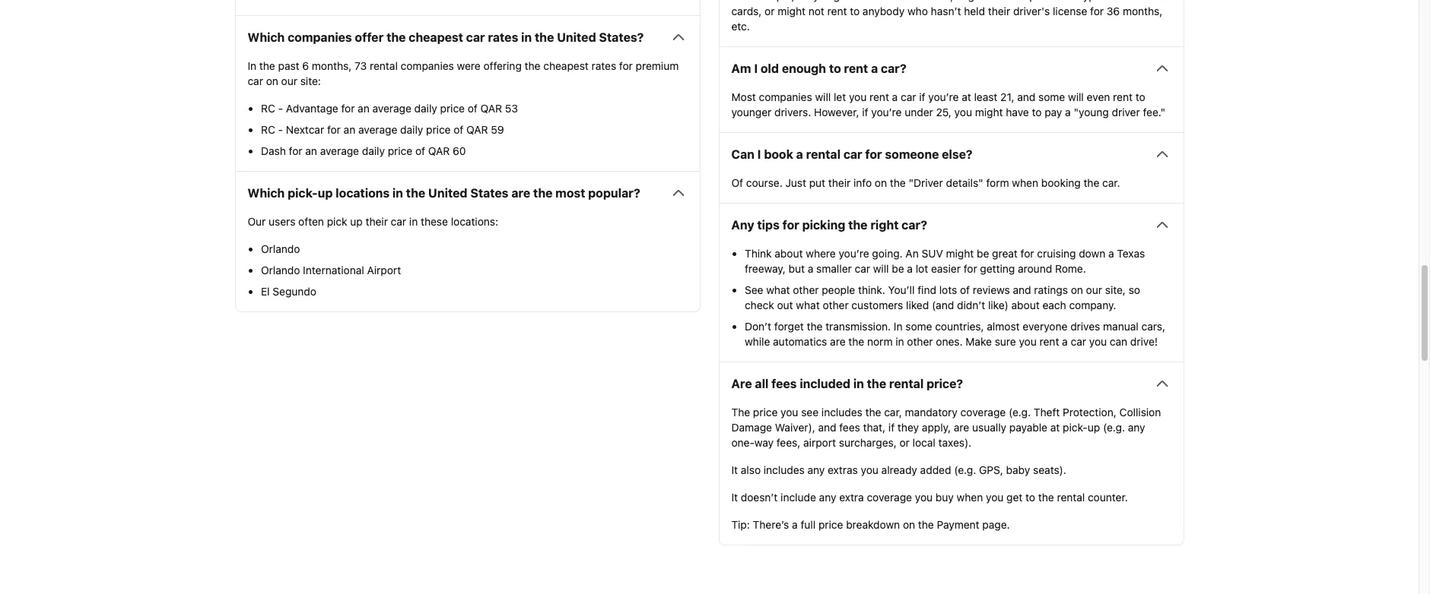 Task type: locate. For each thing, give the bounding box(es) containing it.
0 horizontal spatial are
[[512, 187, 530, 200]]

pick-
[[288, 187, 318, 200], [1063, 422, 1088, 435]]

at left least
[[962, 91, 971, 104]]

for inside 'in the past 6 months, 73 rental companies were offering the cheapest rates for premium car on our site:'
[[619, 60, 633, 72]]

in left past
[[248, 60, 257, 72]]

1 horizontal spatial our
[[1086, 284, 1102, 297]]

you're left 'under'
[[871, 106, 902, 119]]

taxes).
[[939, 437, 972, 450]]

their down locations
[[366, 216, 388, 228]]

pick- down protection,
[[1063, 422, 1088, 435]]

1 vertical spatial united
[[428, 187, 468, 200]]

0 horizontal spatial some
[[906, 321, 932, 333]]

1 vertical spatial at
[[1051, 422, 1060, 435]]

can i book a rental car for someone else? button
[[732, 146, 1171, 164]]

of up "qar 59"
[[468, 102, 478, 115]]

and inside most companies will let you rent a car if you're at least 21, and some will even rent to younger drivers. however, if you're under 25, you might have to pay a "young driver fee."
[[1017, 91, 1036, 104]]

1 vertical spatial pick-
[[1063, 422, 1088, 435]]

which inside dropdown button
[[248, 187, 285, 200]]

all
[[755, 378, 769, 391]]

2 vertical spatial and
[[818, 422, 837, 435]]

0 vertical spatial in
[[248, 60, 257, 72]]

company.
[[1069, 299, 1117, 312]]

countries,
[[935, 321, 984, 333]]

driver
[[1112, 106, 1140, 119]]

other down but
[[793, 284, 819, 297]]

baby
[[1006, 464, 1030, 477]]

1 horizontal spatial cheapest
[[543, 60, 589, 72]]

you right 25,
[[955, 106, 972, 119]]

else?
[[942, 148, 973, 162]]

1 horizontal spatial if
[[889, 422, 895, 435]]

you right sure
[[1019, 336, 1037, 349]]

one-
[[732, 437, 755, 450]]

1 horizontal spatial includes
[[822, 407, 863, 419]]

0 vertical spatial (e.g.
[[1009, 407, 1031, 419]]

0 vertical spatial rc
[[261, 102, 275, 115]]

1 vertical spatial includes
[[764, 464, 805, 477]]

0 vertical spatial companies
[[288, 31, 352, 44]]

on up company.
[[1071, 284, 1083, 297]]

it for it doesn't include any extra coverage you buy when you get to the rental counter.
[[732, 492, 738, 505]]

are
[[732, 378, 752, 391]]

where
[[806, 247, 836, 260]]

other left ones.
[[907, 336, 933, 349]]

rent right let
[[870, 91, 889, 104]]

mandatory
[[905, 407, 958, 419]]

fees up surcharges, at bottom right
[[839, 422, 860, 435]]

on down past
[[266, 75, 278, 88]]

0 vertical spatial i
[[754, 62, 758, 76]]

of up the qar 60
[[454, 123, 464, 136]]

drives
[[1071, 321, 1100, 333]]

put
[[809, 177, 826, 190]]

are all fees included in the rental price? button
[[732, 375, 1171, 394]]

0 vertical spatial some
[[1039, 91, 1065, 104]]

orlando for orlando international airport
[[261, 264, 300, 277]]

of up didn't
[[960, 284, 970, 297]]

be down going.
[[892, 263, 904, 276]]

coverage up usually
[[961, 407, 1006, 419]]

el segundo
[[261, 286, 317, 298]]

for right advantage
[[341, 102, 355, 115]]

price down rc - nextcar for an average daily price of qar 59
[[388, 145, 413, 158]]

0 horizontal spatial what
[[766, 284, 790, 297]]

1 vertical spatial daily
[[400, 123, 423, 136]]

the inside the price you see includes the car, mandatory coverage (e.g. theft protection, collision damage waiver), and fees that, if they apply, are usually payable at pick-up (e.g. any one-way fees, airport surcharges, or local taxes).
[[866, 407, 881, 419]]

0 horizontal spatial at
[[962, 91, 971, 104]]

any left extra
[[819, 492, 837, 505]]

gps,
[[979, 464, 1003, 477]]

in right the included
[[854, 378, 864, 391]]

you're
[[928, 91, 959, 104], [871, 106, 902, 119], [839, 247, 869, 260]]

fees right all
[[772, 378, 797, 391]]

buy
[[936, 492, 954, 505]]

the
[[387, 31, 406, 44], [535, 31, 554, 44], [259, 60, 275, 72], [525, 60, 541, 72], [890, 177, 906, 190], [1084, 177, 1100, 190], [406, 187, 425, 200], [533, 187, 553, 200], [848, 219, 868, 232], [807, 321, 823, 333], [849, 336, 865, 349], [867, 378, 886, 391], [866, 407, 881, 419], [1038, 492, 1054, 505], [918, 519, 934, 532]]

can
[[1110, 336, 1128, 349]]

0 horizontal spatial rates
[[488, 31, 518, 44]]

average down nextcar
[[320, 145, 359, 158]]

1 vertical spatial average
[[358, 123, 397, 136]]

1 horizontal spatial (e.g.
[[1009, 407, 1031, 419]]

2 vertical spatial companies
[[759, 91, 812, 104]]

1 vertical spatial their
[[366, 216, 388, 228]]

in inside which pick-up locations in the united states are the most popular? dropdown button
[[393, 187, 403, 200]]

our inside see what other people think. you'll find lots of reviews and ratings on our site, so check out what other customers liked (and didn't like) about each company.
[[1086, 284, 1102, 297]]

other down people
[[823, 299, 849, 312]]

companies inside which companies offer the cheapest car rates  in the united states? dropdown button
[[288, 31, 352, 44]]

1 it from the top
[[732, 464, 738, 477]]

0 horizontal spatial you're
[[839, 247, 869, 260]]

an for advantage
[[358, 102, 370, 115]]

companies up months,
[[288, 31, 352, 44]]

united up these
[[428, 187, 468, 200]]

let
[[834, 91, 846, 104]]

it for it also includes any extras you already added (e.g. gps, baby seats).
[[732, 464, 738, 477]]

2 horizontal spatial other
[[907, 336, 933, 349]]

1 horizontal spatial an
[[344, 123, 356, 136]]

2 which from the top
[[248, 187, 285, 200]]

1 horizontal spatial pick-
[[1063, 422, 1088, 435]]

which for which pick-up locations in the united states are the most popular?
[[248, 187, 285, 200]]

0 horizontal spatial coverage
[[867, 492, 912, 505]]

in up offering
[[521, 31, 532, 44]]

to up let
[[829, 62, 841, 76]]

a right pay
[[1065, 106, 1071, 119]]

for right nextcar
[[327, 123, 341, 136]]

i left old
[[754, 62, 758, 76]]

pick- inside which pick-up locations in the united states are the most popular? dropdown button
[[288, 187, 318, 200]]

0 vertical spatial cheapest
[[409, 31, 463, 44]]

seats).
[[1033, 464, 1067, 477]]

0 vertical spatial if
[[919, 91, 926, 104]]

1 horizontal spatial at
[[1051, 422, 1060, 435]]

rates inside 'in the past 6 months, 73 rental companies were offering the cheapest rates for premium car on our site:'
[[592, 60, 616, 72]]

rc for rc - nextcar for an average daily price of qar 59
[[261, 123, 275, 136]]

2 vertical spatial up
[[1088, 422, 1100, 435]]

some inside don't forget the transmission. in some countries, almost everyone drives manual cars, while automatics are the norm in other ones. make sure you rent a car you can drive!
[[906, 321, 932, 333]]

0 horizontal spatial about
[[775, 247, 803, 260]]

1 horizontal spatial when
[[1012, 177, 1039, 190]]

1 horizontal spatial other
[[823, 299, 849, 312]]

book
[[764, 148, 794, 162]]

any left extras
[[808, 464, 825, 477]]

1 vertical spatial might
[[946, 247, 974, 260]]

0 vertical spatial it
[[732, 464, 738, 477]]

price?
[[927, 378, 963, 391]]

of for rc - advantage for an average daily price of qar 53
[[468, 102, 478, 115]]

0 horizontal spatial cheapest
[[409, 31, 463, 44]]

in inside don't forget the transmission. in some countries, almost everyone drives manual cars, while automatics are the norm in other ones. make sure you rent a car you can drive!
[[896, 336, 904, 349]]

1 which from the top
[[248, 31, 285, 44]]

might inside most companies will let you rent a car if you're at least 21, and some will even rent to younger drivers. however, if you're under 25, you might have to pay a "young driver fee."
[[975, 106, 1003, 119]]

at inside most companies will let you rent a car if you're at least 21, and some will even rent to younger drivers. however, if you're under 25, you might have to pay a "young driver fee."
[[962, 91, 971, 104]]

0 vertical spatial daily
[[414, 102, 437, 115]]

didn't
[[957, 299, 985, 312]]

in
[[521, 31, 532, 44], [393, 187, 403, 200], [409, 216, 418, 228], [896, 336, 904, 349], [854, 378, 864, 391]]

in left these
[[409, 216, 418, 228]]

2 vertical spatial any
[[819, 492, 837, 505]]

0 horizontal spatial companies
[[288, 31, 352, 44]]

0 horizontal spatial might
[[946, 247, 974, 260]]

1 horizontal spatial rates
[[592, 60, 616, 72]]

are inside the price you see includes the car, mandatory coverage (e.g. theft protection, collision damage waiver), and fees that, if they apply, are usually payable at pick-up (e.g. any one-way fees, airport surcharges, or local taxes).
[[954, 422, 970, 435]]

1 vertical spatial i
[[758, 148, 761, 162]]

1 vertical spatial -
[[278, 123, 283, 136]]

1 horizontal spatial about
[[1012, 299, 1040, 312]]

2 orlando from the top
[[261, 264, 300, 277]]

reviews
[[973, 284, 1010, 297]]

car up 'under'
[[901, 91, 916, 104]]

car inside think about where you're going. an suv might be great for cruising down a texas freeway, but a smaller car will be a lot easier for getting around rome.
[[855, 263, 870, 276]]

to right get
[[1026, 492, 1036, 505]]

our down past
[[281, 75, 297, 88]]

companies for which
[[288, 31, 352, 44]]

if up 'under'
[[919, 91, 926, 104]]

1 vertical spatial what
[[796, 299, 820, 312]]

price right full at the right bottom
[[819, 519, 843, 532]]

1 horizontal spatial companies
[[401, 60, 454, 72]]

think about where you're going. an suv might be great for cruising down a texas freeway, but a smaller car will be a lot easier for getting around rome.
[[745, 247, 1145, 276]]

rent inside don't forget the transmission. in some countries, almost everyone drives manual cars, while automatics are the norm in other ones. make sure you rent a car you can drive!
[[1040, 336, 1059, 349]]

2 vertical spatial are
[[954, 422, 970, 435]]

might up easier
[[946, 247, 974, 260]]

daily down rc - nextcar for an average daily price of qar 59
[[362, 145, 385, 158]]

it
[[732, 464, 738, 477], [732, 492, 738, 505]]

cheapest right offering
[[543, 60, 589, 72]]

0 vertical spatial up
[[318, 187, 333, 200]]

1 vertical spatial about
[[1012, 299, 1040, 312]]

included
[[800, 378, 851, 391]]

page.
[[983, 519, 1010, 532]]

so
[[1129, 284, 1141, 297]]

on inside 'in the past 6 months, 73 rental companies were offering the cheapest rates for premium car on our site:'
[[266, 75, 278, 88]]

daily up the qar 60
[[414, 102, 437, 115]]

a inside don't forget the transmission. in some countries, almost everyone drives manual cars, while automatics are the norm in other ones. make sure you rent a car you can drive!
[[1062, 336, 1068, 349]]

at down theft
[[1051, 422, 1060, 435]]

2 horizontal spatial (e.g.
[[1103, 422, 1125, 435]]

2 it from the top
[[732, 492, 738, 505]]

1 vertical spatial orlando
[[261, 264, 300, 277]]

0 horizontal spatial other
[[793, 284, 819, 297]]

surcharges,
[[839, 437, 897, 450]]

in inside 'in the past 6 months, 73 rental companies were offering the cheapest rates for premium car on our site:'
[[248, 60, 257, 72]]

daily down rc - advantage for an average daily price of qar 53
[[400, 123, 423, 136]]

their
[[829, 177, 851, 190], [366, 216, 388, 228]]

0 horizontal spatial pick-
[[288, 187, 318, 200]]

1 vertical spatial if
[[862, 106, 869, 119]]

0 vertical spatial you're
[[928, 91, 959, 104]]

damage
[[732, 422, 772, 435]]

get
[[1007, 492, 1023, 505]]

1 vertical spatial an
[[344, 123, 356, 136]]

2 - from the top
[[278, 123, 283, 136]]

any for it doesn't include any extra coverage you buy when you get to the rental counter.
[[819, 492, 837, 505]]

average
[[372, 102, 412, 115], [358, 123, 397, 136], [320, 145, 359, 158]]

0 vertical spatial rates
[[488, 31, 518, 44]]

when
[[1012, 177, 1039, 190], [957, 492, 983, 505]]

0 vertical spatial coverage
[[961, 407, 1006, 419]]

up inside which pick-up locations in the united states are the most popular? dropdown button
[[318, 187, 333, 200]]

airport
[[367, 264, 401, 277]]

were
[[457, 60, 481, 72]]

suv
[[922, 247, 943, 260]]

includes inside the price you see includes the car, mandatory coverage (e.g. theft protection, collision damage waiver), and fees that, if they apply, are usually payable at pick-up (e.g. any one-way fees, airport surcharges, or local taxes).
[[822, 407, 863, 419]]

(e.g. down protection,
[[1103, 422, 1125, 435]]

1 vertical spatial companies
[[401, 60, 454, 72]]

car left site:
[[248, 75, 263, 88]]

i for am
[[754, 62, 758, 76]]

if down car,
[[889, 422, 895, 435]]

car up were on the top of page
[[466, 31, 485, 44]]

0 vertical spatial orlando
[[261, 243, 300, 256]]

when right buy
[[957, 492, 983, 505]]

and down around
[[1013, 284, 1031, 297]]

about up but
[[775, 247, 803, 260]]

0 horizontal spatial includes
[[764, 464, 805, 477]]

are up taxes).
[[954, 422, 970, 435]]

rental inside 'in the past 6 months, 73 rental companies were offering the cheapest rates for premium car on our site:'
[[370, 60, 398, 72]]

and inside see what other people think. you'll find lots of reviews and ratings on our site, so check out what other customers liked (and didn't like) about each company.
[[1013, 284, 1031, 297]]

i
[[754, 62, 758, 76], [758, 148, 761, 162]]

of for rc - nextcar for an average daily price of qar 59
[[454, 123, 464, 136]]

1 horizontal spatial coverage
[[961, 407, 1006, 419]]

almost
[[987, 321, 1020, 333]]

companies inside most companies will let you rent a car if you're at least 21, and some will even rent to younger drivers. however, if you're under 25, you might have to pay a "young driver fee."
[[759, 91, 812, 104]]

1 vertical spatial which
[[248, 187, 285, 200]]

0 vertical spatial and
[[1017, 91, 1036, 104]]

sure
[[995, 336, 1016, 349]]

a
[[871, 62, 878, 76], [892, 91, 898, 104], [1065, 106, 1071, 119], [796, 148, 803, 162], [1109, 247, 1114, 260], [808, 263, 814, 276], [907, 263, 913, 276], [1062, 336, 1068, 349], [792, 519, 798, 532]]

rental up put
[[806, 148, 841, 162]]

about
[[775, 247, 803, 260], [1012, 299, 1040, 312]]

el
[[261, 286, 270, 298]]

rent up let
[[844, 62, 868, 76]]

if inside the price you see includes the car, mandatory coverage (e.g. theft protection, collision damage waiver), and fees that, if they apply, are usually payable at pick-up (e.g. any one-way fees, airport surcharges, or local taxes).
[[889, 422, 895, 435]]

1 orlando from the top
[[261, 243, 300, 256]]

rc
[[261, 102, 275, 115], [261, 123, 275, 136]]

0 vertical spatial about
[[775, 247, 803, 260]]

car down drives
[[1071, 336, 1087, 349]]

2 vertical spatial other
[[907, 336, 933, 349]]

- for advantage
[[278, 102, 283, 115]]

price inside the price you see includes the car, mandatory coverage (e.g. theft protection, collision damage waiver), and fees that, if they apply, are usually payable at pick-up (e.g. any one-way fees, airport surcharges, or local taxes).
[[753, 407, 778, 419]]

2 vertical spatial daily
[[362, 145, 385, 158]]

in inside don't forget the transmission. in some countries, almost everyone drives manual cars, while automatics are the norm in other ones. make sure you rent a car you can drive!
[[894, 321, 903, 333]]

coverage down it also includes any extras you already added (e.g. gps, baby seats).
[[867, 492, 912, 505]]

car
[[466, 31, 485, 44], [248, 75, 263, 88], [901, 91, 916, 104], [844, 148, 863, 162], [391, 216, 406, 228], [855, 263, 870, 276], [1071, 336, 1087, 349]]

0 vertical spatial when
[[1012, 177, 1039, 190]]

- for nextcar
[[278, 123, 283, 136]]

1 vertical spatial our
[[1086, 284, 1102, 297]]

an down nextcar
[[305, 145, 317, 158]]

will down going.
[[873, 263, 889, 276]]

1 horizontal spatial are
[[830, 336, 846, 349]]

form
[[986, 177, 1009, 190]]

average for nextcar
[[358, 123, 397, 136]]

coverage
[[961, 407, 1006, 419], [867, 492, 912, 505]]

theft
[[1034, 407, 1060, 419]]

qar 59
[[466, 123, 504, 136]]

a right book
[[796, 148, 803, 162]]

will up "young
[[1068, 91, 1084, 104]]

0 vertical spatial are
[[512, 187, 530, 200]]

up
[[318, 187, 333, 200], [350, 216, 363, 228], [1088, 422, 1100, 435]]

0 horizontal spatial when
[[957, 492, 983, 505]]

have
[[1006, 106, 1029, 119]]

our users often pick up their car in these locations:
[[248, 216, 498, 228]]

rent up driver
[[1113, 91, 1133, 104]]

1 rc from the top
[[261, 102, 275, 115]]

1 horizontal spatial united
[[557, 31, 596, 44]]

2 vertical spatial you're
[[839, 247, 869, 260]]

am
[[732, 62, 751, 76]]

what up out
[[766, 284, 790, 297]]

(and
[[932, 299, 954, 312]]

1 vertical spatial up
[[350, 216, 363, 228]]

daily for qar 53
[[414, 102, 437, 115]]

companies
[[288, 31, 352, 44], [401, 60, 454, 72], [759, 91, 812, 104]]

car? up an
[[902, 219, 927, 232]]

someone
[[885, 148, 939, 162]]

in right "norm"
[[896, 336, 904, 349]]

in right locations
[[393, 187, 403, 200]]

drivers.
[[775, 106, 811, 119]]

0 vertical spatial which
[[248, 31, 285, 44]]

0 vertical spatial includes
[[822, 407, 863, 419]]

when right form
[[1012, 177, 1039, 190]]

some down liked
[[906, 321, 932, 333]]

a right let
[[892, 91, 898, 104]]

might down least
[[975, 106, 1003, 119]]

united left states?
[[557, 31, 596, 44]]

0 vertical spatial any
[[1128, 422, 1146, 435]]

see
[[801, 407, 819, 419]]

which companies offer the cheapest car rates  in the united states? button
[[248, 28, 687, 47]]

0 vertical spatial united
[[557, 31, 596, 44]]

includes
[[822, 407, 863, 419], [764, 464, 805, 477]]

you right let
[[849, 91, 867, 104]]

of inside see what other people think. you'll find lots of reviews and ratings on our site, so check out what other customers liked (and didn't like) about each company.
[[960, 284, 970, 297]]

in inside are all fees included in the rental price? dropdown button
[[854, 378, 864, 391]]

a down everyone
[[1062, 336, 1068, 349]]

about right like)
[[1012, 299, 1040, 312]]

- up dash
[[278, 123, 283, 136]]

2 horizontal spatial an
[[358, 102, 370, 115]]

for
[[619, 60, 633, 72], [341, 102, 355, 115], [327, 123, 341, 136], [289, 145, 302, 158], [865, 148, 882, 162], [783, 219, 800, 232], [1021, 247, 1034, 260], [964, 263, 977, 276]]

which up our
[[248, 187, 285, 200]]

orlando
[[261, 243, 300, 256], [261, 264, 300, 277]]

tips
[[757, 219, 780, 232]]

these
[[421, 216, 448, 228]]

1 - from the top
[[278, 102, 283, 115]]

airport
[[804, 437, 836, 450]]

be up "getting"
[[977, 247, 989, 260]]

any tips for picking the right car?
[[732, 219, 927, 232]]

1 vertical spatial fees
[[839, 422, 860, 435]]

i right can at the right top of page
[[758, 148, 761, 162]]

0 vertical spatial fees
[[772, 378, 797, 391]]

"young
[[1074, 106, 1109, 119]]

car up think.
[[855, 263, 870, 276]]

0 horizontal spatial united
[[428, 187, 468, 200]]

1 vertical spatial any
[[808, 464, 825, 477]]

to up fee."
[[1136, 91, 1146, 104]]

1 vertical spatial (e.g.
[[1103, 422, 1125, 435]]

2 rc from the top
[[261, 123, 275, 136]]

rc for rc - advantage for an average daily price of qar 53
[[261, 102, 275, 115]]

protection,
[[1063, 407, 1117, 419]]

0 vertical spatial might
[[975, 106, 1003, 119]]

on
[[266, 75, 278, 88], [875, 177, 887, 190], [1071, 284, 1083, 297], [903, 519, 915, 532]]

most
[[556, 187, 585, 200]]

companies up drivers.
[[759, 91, 812, 104]]

which inside dropdown button
[[248, 31, 285, 44]]

cruising
[[1037, 247, 1076, 260]]

will left let
[[815, 91, 831, 104]]

and up have
[[1017, 91, 1036, 104]]

fees inside the price you see includes the car, mandatory coverage (e.g. theft protection, collision damage waiver), and fees that, if they apply, are usually payable at pick-up (e.g. any one-way fees, airport surcharges, or local taxes).
[[839, 422, 860, 435]]

average down rc - advantage for an average daily price of qar 53
[[358, 123, 397, 136]]

pick- inside the price you see includes the car, mandatory coverage (e.g. theft protection, collision damage waiver), and fees that, if they apply, are usually payable at pick-up (e.g. any one-way fees, airport surcharges, or local taxes).
[[1063, 422, 1088, 435]]

be
[[977, 247, 989, 260], [892, 263, 904, 276]]

some
[[1039, 91, 1065, 104], [906, 321, 932, 333]]

their right put
[[829, 177, 851, 190]]

are inside don't forget the transmission. in some countries, almost everyone drives manual cars, while automatics are the norm in other ones. make sure you rent a car you can drive!
[[830, 336, 846, 349]]

cheapest up were on the top of page
[[409, 31, 463, 44]]



Task type: describe. For each thing, give the bounding box(es) containing it.
on right info
[[875, 177, 887, 190]]

2 horizontal spatial you're
[[928, 91, 959, 104]]

full
[[801, 519, 816, 532]]

any inside the price you see includes the car, mandatory coverage (e.g. theft protection, collision damage waiver), and fees that, if they apply, are usually payable at pick-up (e.g. any one-way fees, airport surcharges, or local taxes).
[[1128, 422, 1146, 435]]

it doesn't include any extra coverage you buy when you get to the rental counter.
[[732, 492, 1128, 505]]

booking
[[1041, 177, 1081, 190]]

of for see what other people think. you'll find lots of reviews and ratings on our site, so check out what other customers liked (and didn't like) about each company.
[[960, 284, 970, 297]]

extra
[[839, 492, 864, 505]]

0 horizontal spatial if
[[862, 106, 869, 119]]

site:
[[300, 75, 321, 88]]

for up info
[[865, 148, 882, 162]]

qar 53
[[481, 102, 518, 115]]

the
[[732, 407, 750, 419]]

orlando international airport
[[261, 264, 401, 277]]

you down drives
[[1089, 336, 1107, 349]]

price down 'in the past 6 months, 73 rental companies were offering the cheapest rates for premium car on our site:' in the top of the page
[[440, 102, 465, 115]]

transmission.
[[826, 321, 891, 333]]

any
[[732, 219, 755, 232]]

check
[[745, 299, 774, 312]]

everyone
[[1023, 321, 1068, 333]]

other inside don't forget the transmission. in some countries, almost everyone drives manual cars, while automatics are the norm in other ones. make sure you rent a car you can drive!
[[907, 336, 933, 349]]

payment
[[937, 519, 980, 532]]

for up around
[[1021, 247, 1034, 260]]

cheapest inside dropdown button
[[409, 31, 463, 44]]

to inside dropdown button
[[829, 62, 841, 76]]

1 vertical spatial other
[[823, 299, 849, 312]]

companies inside 'in the past 6 months, 73 rental companies were offering the cheapest rates for premium car on our site:'
[[401, 60, 454, 72]]

average for advantage
[[372, 102, 412, 115]]

fees inside dropdown button
[[772, 378, 797, 391]]

details"
[[946, 177, 984, 190]]

any for it also includes any extras you already added (e.g. gps, baby seats).
[[808, 464, 825, 477]]

1 vertical spatial coverage
[[867, 492, 912, 505]]

you're inside think about where you're going. an suv might be great for cruising down a texas freeway, but a smaller car will be a lot easier for getting around rome.
[[839, 247, 869, 260]]

car inside most companies will let you rent a car if you're at least 21, and some will even rent to younger drivers. however, if you're under 25, you might have to pay a "young driver fee."
[[901, 91, 916, 104]]

2 vertical spatial (e.g.
[[954, 464, 976, 477]]

will inside think about where you're going. an suv might be great for cruising down a texas freeway, but a smaller car will be a lot easier for getting around rome.
[[873, 263, 889, 276]]

and inside the price you see includes the car, mandatory coverage (e.g. theft protection, collision damage waiver), and fees that, if they apply, are usually payable at pick-up (e.g. any one-way fees, airport surcharges, or local taxes).
[[818, 422, 837, 435]]

drive!
[[1131, 336, 1158, 349]]

up inside the price you see includes the car, mandatory coverage (e.g. theft protection, collision damage waiver), and fees that, if they apply, are usually payable at pick-up (e.g. any one-way fees, airport surcharges, or local taxes).
[[1088, 422, 1100, 435]]

2 horizontal spatial will
[[1068, 91, 1084, 104]]

you inside the price you see includes the car, mandatory coverage (e.g. theft protection, collision damage waiver), and fees that, if they apply, are usually payable at pick-up (e.g. any one-way fees, airport surcharges, or local taxes).
[[781, 407, 799, 419]]

1 horizontal spatial you're
[[871, 106, 902, 119]]

are inside dropdown button
[[512, 187, 530, 200]]

companies for most
[[759, 91, 812, 104]]

united inside dropdown button
[[557, 31, 596, 44]]

2 horizontal spatial if
[[919, 91, 926, 104]]

which companies offer the cheapest car rates  in the united states?
[[248, 31, 644, 44]]

most
[[732, 91, 756, 104]]

in inside which companies offer the cheapest car rates  in the united states? dropdown button
[[521, 31, 532, 44]]

rental up car,
[[889, 378, 924, 391]]

each
[[1043, 299, 1066, 312]]

it also includes any extras you already added (e.g. gps, baby seats).
[[732, 464, 1067, 477]]

advantage
[[286, 102, 338, 115]]

course.
[[746, 177, 783, 190]]

locations:
[[451, 216, 498, 228]]

1 horizontal spatial what
[[796, 299, 820, 312]]

you right extras
[[861, 464, 879, 477]]

on inside see what other people think. you'll find lots of reviews and ratings on our site, so check out what other customers liked (and didn't like) about each company.
[[1071, 284, 1083, 297]]

might inside think about where you're going. an suv might be great for cruising down a texas freeway, but a smaller car will be a lot easier for getting around rome.
[[946, 247, 974, 260]]

are all fees included in the rental price?
[[732, 378, 963, 391]]

picking
[[802, 219, 846, 232]]

rc - nextcar for an average daily price of qar 59
[[261, 123, 504, 136]]

for right easier
[[964, 263, 977, 276]]

states
[[470, 187, 509, 200]]

0 vertical spatial their
[[829, 177, 851, 190]]

which pick-up locations in the united states are the most popular?
[[248, 187, 640, 200]]

2 vertical spatial an
[[305, 145, 317, 158]]

to left pay
[[1032, 106, 1042, 119]]

nextcar
[[286, 123, 324, 136]]

people
[[822, 284, 855, 297]]

21,
[[1001, 91, 1015, 104]]

daily for qar 59
[[400, 123, 423, 136]]

around
[[1018, 263, 1052, 276]]

see
[[745, 284, 764, 297]]

dash
[[261, 145, 286, 158]]

see what other people think. you'll find lots of reviews and ratings on our site, so check out what other customers liked (and didn't like) about each company.
[[745, 284, 1141, 312]]

price up the qar 60
[[426, 123, 451, 136]]

often
[[298, 216, 324, 228]]

in the past 6 months, 73 rental companies were offering the cheapest rates for premium car on our site:
[[248, 60, 679, 88]]

united inside dropdown button
[[428, 187, 468, 200]]

2 vertical spatial average
[[320, 145, 359, 158]]

cheapest inside 'in the past 6 months, 73 rental companies were offering the cheapest rates for premium car on our site:'
[[543, 60, 589, 72]]

i for can
[[758, 148, 761, 162]]

a left lot in the top right of the page
[[907, 263, 913, 276]]

a inside the am i old enough to rent a car? dropdown button
[[871, 62, 878, 76]]

you left get
[[986, 492, 1004, 505]]

premium
[[636, 60, 679, 72]]

a right down
[[1109, 247, 1114, 260]]

1 vertical spatial be
[[892, 263, 904, 276]]

about inside think about where you're going. an suv might be great for cruising down a texas freeway, but a smaller car will be a lot easier for getting around rome.
[[775, 247, 803, 260]]

1 horizontal spatial be
[[977, 247, 989, 260]]

for right tips
[[783, 219, 800, 232]]

rent inside dropdown button
[[844, 62, 868, 76]]

you left buy
[[915, 492, 933, 505]]

pick
[[327, 216, 347, 228]]

waiver),
[[775, 422, 815, 435]]

0 horizontal spatial their
[[366, 216, 388, 228]]

a right but
[[808, 263, 814, 276]]

getting
[[980, 263, 1015, 276]]

freeway,
[[745, 263, 786, 276]]

or
[[900, 437, 910, 450]]

an for nextcar
[[344, 123, 356, 136]]

can i book a rental car for someone else?
[[732, 148, 973, 162]]

there's
[[753, 519, 789, 532]]

on down the 'it doesn't include any extra coverage you buy when you get to the rental counter.'
[[903, 519, 915, 532]]

collision
[[1120, 407, 1161, 419]]

the price you see includes the car, mandatory coverage (e.g. theft protection, collision damage waiver), and fees that, if they apply, are usually payable at pick-up (e.g. any one-way fees, airport surcharges, or local taxes).
[[732, 407, 1161, 450]]

of left the qar 60
[[415, 145, 425, 158]]

months,
[[312, 60, 352, 72]]

norm
[[867, 336, 893, 349]]

which pick-up locations in the united states are the most popular? button
[[248, 184, 687, 203]]

1 vertical spatial when
[[957, 492, 983, 505]]

about inside see what other people think. you'll find lots of reviews and ratings on our site, so check out what other customers liked (and didn't like) about each company.
[[1012, 299, 1040, 312]]

already
[[882, 464, 918, 477]]

am i old enough to rent a car?
[[732, 62, 907, 76]]

don't forget the transmission. in some countries, almost everyone drives manual cars, while automatics are the norm in other ones. make sure you rent a car you can drive!
[[745, 321, 1166, 349]]

locations
[[336, 187, 390, 200]]

way
[[755, 437, 774, 450]]

extras
[[828, 464, 858, 477]]

orlando for orlando
[[261, 243, 300, 256]]

car up info
[[844, 148, 863, 162]]

car,
[[884, 407, 902, 419]]

6
[[302, 60, 309, 72]]

rental down seats).
[[1057, 492, 1085, 505]]

car inside don't forget the transmission. in some countries, almost everyone drives manual cars, while automatics are the norm in other ones. make sure you rent a car you can drive!
[[1071, 336, 1087, 349]]

usually
[[972, 422, 1007, 435]]

car inside 'in the past 6 months, 73 rental companies were offering the cheapest rates for premium car on our site:'
[[248, 75, 263, 88]]

just
[[786, 177, 807, 190]]

a left full at the right bottom
[[792, 519, 798, 532]]

coverage inside the price you see includes the car, mandatory coverage (e.g. theft protection, collision damage waiver), and fees that, if they apply, are usually payable at pick-up (e.g. any one-way fees, airport surcharges, or local taxes).
[[961, 407, 1006, 419]]

for right dash
[[289, 145, 302, 158]]

fees,
[[777, 437, 801, 450]]

at inside the price you see includes the car, mandatory coverage (e.g. theft protection, collision damage waiver), and fees that, if they apply, are usually payable at pick-up (e.g. any one-way fees, airport surcharges, or local taxes).
[[1051, 422, 1060, 435]]

some inside most companies will let you rent a car if you're at least 21, and some will even rent to younger drivers. however, if you're under 25, you might have to pay a "young driver fee."
[[1039, 91, 1065, 104]]

customers
[[852, 299, 903, 312]]

rates inside dropdown button
[[488, 31, 518, 44]]

0 vertical spatial other
[[793, 284, 819, 297]]

out
[[777, 299, 793, 312]]

can
[[732, 148, 755, 162]]

our inside 'in the past 6 months, 73 rental companies were offering the cheapest rates for premium car on our site:'
[[281, 75, 297, 88]]

you'll
[[888, 284, 915, 297]]

an
[[906, 247, 919, 260]]

1 vertical spatial car?
[[902, 219, 927, 232]]

local
[[913, 437, 936, 450]]

while
[[745, 336, 770, 349]]

least
[[974, 91, 998, 104]]

0 vertical spatial car?
[[881, 62, 907, 76]]

dash for an average daily price of qar 60
[[261, 145, 466, 158]]

apply,
[[922, 422, 951, 435]]

rome.
[[1055, 263, 1086, 276]]

which for which companies offer the cheapest car rates  in the united states?
[[248, 31, 285, 44]]

info
[[854, 177, 872, 190]]

0 horizontal spatial will
[[815, 91, 831, 104]]

a inside "can i book a rental car for someone else?" dropdown button
[[796, 148, 803, 162]]

find
[[918, 284, 937, 297]]

segundo
[[273, 286, 317, 298]]

forget
[[774, 321, 804, 333]]

pay
[[1045, 106, 1062, 119]]

lot
[[916, 263, 928, 276]]

old
[[761, 62, 779, 76]]

car left these
[[391, 216, 406, 228]]

states?
[[599, 31, 644, 44]]



Task type: vqa. For each thing, say whether or not it's contained in the screenshot.
right their
yes



